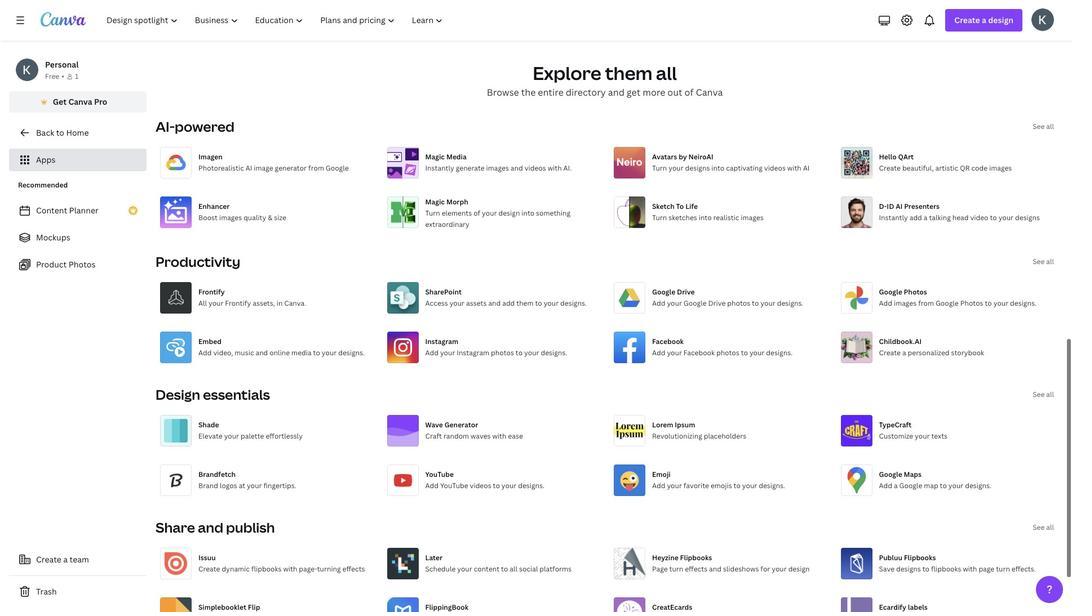 Task type: describe. For each thing, give the bounding box(es) containing it.
issuu create dynamic flipbooks with page-turning effects
[[198, 554, 365, 575]]

all for share and publish
[[1047, 523, 1054, 533]]

random
[[444, 432, 469, 441]]

hello qart create beautiful, artistic qr code images
[[879, 152, 1012, 173]]

turn inside the "publuu flipbooks save designs to flipbooks with page turn effects."
[[996, 565, 1010, 575]]

video
[[971, 213, 989, 223]]

pro
[[94, 96, 107, 107]]

talking
[[929, 213, 951, 223]]

2 vertical spatial photos
[[961, 299, 984, 308]]

ai for d-id ai presenters
[[896, 202, 903, 211]]

1 vertical spatial drive
[[708, 299, 726, 308]]

magic media instantly generate images and videos with ai.
[[425, 152, 572, 173]]

all inside the later schedule your content to all social platforms
[[510, 565, 518, 575]]

to inside google maps add a google map to your designs.
[[940, 481, 947, 491]]

0 vertical spatial drive
[[677, 288, 695, 297]]

see for and
[[1033, 523, 1045, 533]]

elevate
[[198, 432, 223, 441]]

google maps add a google map to your designs.
[[879, 470, 992, 491]]

designs. inside google maps add a google map to your designs.
[[965, 481, 992, 491]]

1 vertical spatial instagram
[[457, 348, 489, 358]]

and inside heyzine flipbooks page turn effects and slideshows for your design
[[709, 565, 722, 575]]

size
[[274, 213, 286, 223]]

design inside heyzine flipbooks page turn effects and slideshows for your design
[[789, 565, 810, 575]]

photos for product
[[69, 259, 96, 270]]

photorealistic
[[198, 163, 244, 173]]

back
[[36, 127, 54, 138]]

photos for google
[[904, 288, 927, 297]]

designs. inside emoji add your favorite emojis to your designs.
[[759, 481, 785, 491]]

images inside hello qart create beautiful, artistic qr code images
[[990, 163, 1012, 173]]

add inside google maps add a google map to your designs.
[[879, 481, 893, 491]]

create a design button
[[946, 9, 1023, 32]]

from inside google photos add images from google photos to your designs.
[[919, 299, 934, 308]]

1 vertical spatial youtube
[[440, 481, 468, 491]]

all for design essentials
[[1047, 390, 1054, 400]]

create inside issuu create dynamic flipbooks with page-turning effects
[[198, 565, 220, 575]]

recommended
[[18, 180, 68, 190]]

your inside brandfetch brand logos at your fingertips.
[[247, 481, 262, 491]]

2 see from the top
[[1033, 257, 1045, 267]]

magic for turn
[[425, 197, 445, 207]]

more
[[643, 86, 666, 99]]

of inside explore them all browse the entire directory and get more out of canva
[[685, 86, 694, 99]]

directory
[[566, 86, 606, 99]]

create a design
[[955, 15, 1014, 25]]

designs. inside sharepoint access your assets and add them to your designs.
[[560, 299, 587, 308]]

sketches
[[669, 213, 697, 223]]

logos
[[220, 481, 237, 491]]

youtube add youtube videos to your designs.
[[425, 470, 545, 491]]

elements
[[442, 209, 472, 218]]

by
[[679, 152, 687, 162]]

in
[[277, 299, 283, 308]]

browse
[[487, 86, 519, 99]]

from inside imagen photorealistic ai image generator from google
[[308, 163, 324, 173]]

see for powered
[[1033, 122, 1045, 131]]

flip
[[248, 603, 260, 613]]

1 vertical spatial facebook
[[684, 348, 715, 358]]

ease
[[508, 432, 523, 441]]

to inside d-id ai presenters instantly add a talking head video to your designs
[[990, 213, 997, 223]]

something
[[536, 209, 571, 218]]

2 see all button from the top
[[1033, 257, 1054, 268]]

facebook add your facebook photos to your designs.
[[652, 337, 793, 358]]

presenters
[[904, 202, 940, 211]]

effects inside heyzine flipbooks page turn effects and slideshows for your design
[[685, 565, 708, 575]]

personalized
[[908, 348, 950, 358]]

2 see all from the top
[[1033, 257, 1054, 267]]

to inside facebook add your facebook photos to your designs.
[[741, 348, 748, 358]]

designs. inside youtube add youtube videos to your designs.
[[518, 481, 545, 491]]

your inside google maps add a google map to your designs.
[[949, 481, 964, 491]]

productivity
[[156, 253, 240, 271]]

product
[[36, 259, 67, 270]]

free
[[45, 72, 59, 81]]

your inside youtube add youtube videos to your designs.
[[502, 481, 517, 491]]

a inside button
[[63, 555, 68, 566]]

turn inside heyzine flipbooks page turn effects and slideshows for your design
[[670, 565, 684, 575]]

create inside dropdown button
[[955, 15, 980, 25]]

artistic
[[936, 163, 959, 173]]

createcards
[[652, 603, 693, 613]]

designs. inside facebook add your facebook photos to your designs.
[[766, 348, 793, 358]]

product photos link
[[9, 254, 147, 276]]

0 vertical spatial instagram
[[425, 337, 458, 347]]

palette
[[241, 432, 264, 441]]

code
[[972, 163, 988, 173]]

to inside emoji add your favorite emojis to your designs.
[[734, 481, 741, 491]]

kendall parks image
[[1032, 8, 1054, 31]]

videos inside youtube add youtube videos to your designs.
[[470, 481, 491, 491]]

and inside explore them all browse the entire directory and get more out of canva
[[608, 86, 625, 99]]

to inside sharepoint access your assets and add them to your designs.
[[535, 299, 542, 308]]

hello
[[879, 152, 897, 162]]

life
[[686, 202, 698, 211]]

embed
[[198, 337, 222, 347]]

image
[[254, 163, 273, 173]]

boost
[[198, 213, 218, 223]]

flippingbook
[[425, 603, 469, 613]]

your inside google photos add images from google photos to your designs.
[[994, 299, 1009, 308]]

effects inside issuu create dynamic flipbooks with page-turning effects
[[343, 565, 365, 575]]

design
[[156, 386, 200, 404]]

publuu
[[879, 554, 903, 563]]

generate
[[456, 163, 485, 173]]

your inside d-id ai presenters instantly add a talking head video to your designs
[[999, 213, 1014, 223]]

see all for essentials
[[1033, 390, 1054, 400]]

designs inside avatars by neiroai turn your designs into captivating videos with ai
[[685, 163, 710, 173]]

page
[[652, 565, 668, 575]]

assets,
[[253, 299, 275, 308]]

sketch to life turn sketches into realistic images
[[652, 202, 764, 223]]

images inside magic media instantly generate images and videos with ai.
[[486, 163, 509, 173]]

all inside explore them all browse the entire directory and get more out of canva
[[656, 61, 677, 85]]

ipsum
[[675, 421, 695, 430]]

apps
[[36, 154, 55, 165]]

your inside typecraft customize your texts
[[915, 432, 930, 441]]

a inside dropdown button
[[982, 15, 987, 25]]

maps
[[904, 470, 922, 480]]

embed add video, music and online media to your designs.
[[198, 337, 365, 358]]

see all button for powered
[[1033, 121, 1054, 132]]

to inside google photos add images from google photos to your designs.
[[985, 299, 992, 308]]

effects.
[[1012, 565, 1036, 575]]

avatars
[[652, 152, 677, 162]]

into inside sketch to life turn sketches into realistic images
[[699, 213, 712, 223]]

video,
[[213, 348, 233, 358]]

content planner link
[[9, 200, 147, 222]]

effortlessly
[[266, 432, 303, 441]]

sketch
[[652, 202, 675, 211]]

media
[[292, 348, 312, 358]]

page
[[979, 565, 995, 575]]

share
[[156, 519, 195, 537]]

and inside magic media instantly generate images and videos with ai.
[[511, 163, 523, 173]]

see for essentials
[[1033, 390, 1045, 400]]

photos inside google drive add your google drive photos to your designs.
[[728, 299, 751, 308]]

and up issuu
[[198, 519, 223, 537]]

fingertips.
[[264, 481, 296, 491]]

see all button for essentials
[[1033, 390, 1054, 401]]

into inside avatars by neiroai turn your designs into captivating videos with ai
[[712, 163, 725, 173]]

heyzine flipbooks page turn effects and slideshows for your design
[[652, 554, 810, 575]]

to inside google drive add your google drive photos to your designs.
[[752, 299, 759, 308]]

flipbooks for to
[[904, 554, 936, 563]]

add inside google drive add your google drive photos to your designs.
[[652, 299, 666, 308]]

magic morph turn elements of your design into something extraordinary
[[425, 197, 571, 229]]

ai for imagen
[[246, 163, 252, 173]]

design inside dropdown button
[[989, 15, 1014, 25]]

instantly inside magic media instantly generate images and videos with ai.
[[425, 163, 454, 173]]

list containing content planner
[[9, 200, 147, 276]]

images inside google photos add images from google photos to your designs.
[[894, 299, 917, 308]]

add inside emoji add your favorite emojis to your designs.
[[652, 481, 666, 491]]

d-id ai presenters instantly add a talking head video to your designs
[[879, 202, 1040, 223]]

enhancer boost images quality & size
[[198, 202, 286, 223]]

get canva pro button
[[9, 91, 147, 113]]

add for and
[[502, 299, 515, 308]]

see all for powered
[[1033, 122, 1054, 131]]

google photos add images from google photos to your designs.
[[879, 288, 1037, 308]]

0 vertical spatial facebook
[[652, 337, 684, 347]]

add inside youtube add youtube videos to your designs.
[[425, 481, 439, 491]]

your inside embed add video, music and online media to your designs.
[[322, 348, 337, 358]]

designs inside the "publuu flipbooks save designs to flipbooks with page turn effects."
[[896, 565, 921, 575]]

essentials
[[203, 386, 270, 404]]

a inside google maps add a google map to your designs.
[[894, 481, 898, 491]]

and inside sharepoint access your assets and add them to your designs.
[[489, 299, 501, 308]]

designs. inside instagram add your instagram photos to your designs.
[[541, 348, 567, 358]]

your inside magic morph turn elements of your design into something extraordinary
[[482, 209, 497, 218]]

photos for facebook add your facebook photos to your designs.
[[717, 348, 740, 358]]

simplebooklet flip
[[198, 603, 260, 613]]



Task type: locate. For each thing, give the bounding box(es) containing it.
0 vertical spatial instantly
[[425, 163, 454, 173]]

canva right out
[[696, 86, 723, 99]]

all for productivity
[[1047, 257, 1054, 267]]

1 horizontal spatial ai
[[803, 163, 810, 173]]

1 flipbooks from the left
[[680, 554, 712, 563]]

into down neiroai
[[712, 163, 725, 173]]

your inside frontify all your frontify assets, in canva.
[[209, 299, 224, 308]]

photos down sharepoint access your assets and add them to your designs.
[[491, 348, 514, 358]]

1 vertical spatial frontify
[[225, 299, 251, 308]]

magic left media on the left of the page
[[425, 152, 445, 162]]

to inside the later schedule your content to all social platforms
[[501, 565, 508, 575]]

with left ease
[[492, 432, 507, 441]]

schedule
[[425, 565, 456, 575]]

for
[[761, 565, 770, 575]]

3 see all from the top
[[1033, 390, 1054, 400]]

1 vertical spatial photos
[[904, 288, 927, 297]]

2 effects from the left
[[685, 565, 708, 575]]

into left realistic
[[699, 213, 712, 223]]

3 see from the top
[[1033, 390, 1045, 400]]

1 flipbooks from the left
[[251, 565, 282, 575]]

design left kendall parks "icon"
[[989, 15, 1014, 25]]

1 horizontal spatial designs
[[896, 565, 921, 575]]

and left get
[[608, 86, 625, 99]]

ai inside avatars by neiroai turn your designs into captivating videos with ai
[[803, 163, 810, 173]]

emoji add your favorite emojis to your designs.
[[652, 470, 785, 491]]

2 horizontal spatial ai
[[896, 202, 903, 211]]

effects right turning
[[343, 565, 365, 575]]

0 horizontal spatial drive
[[677, 288, 695, 297]]

flipbooks
[[680, 554, 712, 563], [904, 554, 936, 563]]

0 vertical spatial from
[[308, 163, 324, 173]]

2 vertical spatial design
[[789, 565, 810, 575]]

0 horizontal spatial photos
[[69, 259, 96, 270]]

photos down mockups "link"
[[69, 259, 96, 270]]

0 horizontal spatial flipbooks
[[251, 565, 282, 575]]

instagram add your instagram photos to your designs.
[[425, 337, 567, 358]]

head
[[953, 213, 969, 223]]

videos right captivating
[[764, 163, 786, 173]]

publish
[[226, 519, 275, 537]]

frontify up all
[[198, 288, 225, 297]]

free •
[[45, 72, 64, 81]]

a
[[982, 15, 987, 25], [924, 213, 928, 223], [903, 348, 906, 358], [894, 481, 898, 491], [63, 555, 68, 566]]

from right generator in the left top of the page
[[308, 163, 324, 173]]

with right captivating
[[788, 163, 802, 173]]

childbook.ai create a personalized storybook
[[879, 337, 985, 358]]

map
[[924, 481, 939, 491]]

2 horizontal spatial videos
[[764, 163, 786, 173]]

effects
[[343, 565, 365, 575], [685, 565, 708, 575]]

images inside enhancer boost images quality & size
[[219, 213, 242, 223]]

0 vertical spatial add
[[910, 213, 922, 223]]

0 vertical spatial designs
[[685, 163, 710, 173]]

flipbooks inside issuu create dynamic flipbooks with page-turning effects
[[251, 565, 282, 575]]

instantly inside d-id ai presenters instantly add a talking head video to your designs
[[879, 213, 908, 223]]

design inside magic morph turn elements of your design into something extraordinary
[[499, 209, 520, 218]]

to inside the "publuu flipbooks save designs to flipbooks with page turn effects."
[[923, 565, 930, 575]]

1 horizontal spatial flipbooks
[[931, 565, 962, 575]]

0 horizontal spatial from
[[308, 163, 324, 173]]

turn up extraordinary
[[425, 209, 440, 218]]

4 see from the top
[[1033, 523, 1045, 533]]

your inside shade elevate your palette effortlessly
[[224, 432, 239, 441]]

turn
[[652, 163, 667, 173], [425, 209, 440, 218], [652, 213, 667, 223]]

typecraft
[[879, 421, 912, 430]]

3 see all button from the top
[[1033, 390, 1054, 401]]

typecraft customize your texts
[[879, 421, 948, 441]]

product photos
[[36, 259, 96, 270]]

1 horizontal spatial them
[[605, 61, 653, 85]]

top level navigation element
[[99, 9, 453, 32]]

0 horizontal spatial of
[[474, 209, 480, 218]]

canva inside button
[[68, 96, 92, 107]]

a inside d-id ai presenters instantly add a talking head video to your designs
[[924, 213, 928, 223]]

labels
[[908, 603, 928, 613]]

into inside magic morph turn elements of your design into something extraordinary
[[522, 209, 535, 218]]

see all
[[1033, 122, 1054, 131], [1033, 257, 1054, 267], [1033, 390, 1054, 400], [1033, 523, 1054, 533]]

out
[[668, 86, 683, 99]]

them inside explore them all browse the entire directory and get more out of canva
[[605, 61, 653, 85]]

create a team
[[36, 555, 89, 566]]

share and publish
[[156, 519, 275, 537]]

at
[[239, 481, 245, 491]]

0 vertical spatial design
[[989, 15, 1014, 25]]

avatars by neiroai turn your designs into captivating videos with ai
[[652, 152, 810, 173]]

4 see all button from the top
[[1033, 523, 1054, 534]]

turn right page
[[996, 565, 1010, 575]]

•
[[62, 72, 64, 81]]

1 magic from the top
[[425, 152, 445, 162]]

add inside sharepoint access your assets and add them to your designs.
[[502, 299, 515, 308]]

1 vertical spatial add
[[502, 299, 515, 308]]

1 vertical spatial of
[[474, 209, 480, 218]]

magic inside magic media instantly generate images and videos with ai.
[[425, 152, 445, 162]]

heyzine
[[652, 554, 679, 563]]

photos
[[69, 259, 96, 270], [904, 288, 927, 297], [961, 299, 984, 308]]

of right out
[[685, 86, 694, 99]]

images right code
[[990, 163, 1012, 173]]

videos inside avatars by neiroai turn your designs into captivating videos with ai
[[764, 163, 786, 173]]

turn inside sketch to life turn sketches into realistic images
[[652, 213, 667, 223]]

add down presenters
[[910, 213, 922, 223]]

entire
[[538, 86, 564, 99]]

and
[[608, 86, 625, 99], [511, 163, 523, 173], [489, 299, 501, 308], [256, 348, 268, 358], [198, 519, 223, 537], [709, 565, 722, 575]]

images down enhancer
[[219, 213, 242, 223]]

flipbooks inside heyzine flipbooks page turn effects and slideshows for your design
[[680, 554, 712, 563]]

and inside embed add video, music and online media to your designs.
[[256, 348, 268, 358]]

0 horizontal spatial flipbooks
[[680, 554, 712, 563]]

waves
[[471, 432, 491, 441]]

page-
[[299, 565, 317, 575]]

1 vertical spatial instantly
[[879, 213, 908, 223]]

to inside youtube add youtube videos to your designs.
[[493, 481, 500, 491]]

1 horizontal spatial of
[[685, 86, 694, 99]]

trash
[[36, 587, 57, 598]]

0 horizontal spatial designs
[[685, 163, 710, 173]]

designs. inside embed add video, music and online media to your designs.
[[338, 348, 365, 358]]

1 horizontal spatial frontify
[[225, 299, 251, 308]]

get canva pro
[[53, 96, 107, 107]]

designs inside d-id ai presenters instantly add a talking head video to your designs
[[1015, 213, 1040, 223]]

1 horizontal spatial turn
[[996, 565, 1010, 575]]

all for ai-powered
[[1047, 122, 1054, 131]]

with inside avatars by neiroai turn your designs into captivating videos with ai
[[788, 163, 802, 173]]

0 horizontal spatial instantly
[[425, 163, 454, 173]]

2 horizontal spatial designs
[[1015, 213, 1040, 223]]

frontify
[[198, 288, 225, 297], [225, 299, 251, 308]]

flipbooks right dynamic in the bottom of the page
[[251, 565, 282, 575]]

them up get
[[605, 61, 653, 85]]

issuu
[[198, 554, 216, 563]]

0 vertical spatial of
[[685, 86, 694, 99]]

them inside sharepoint access your assets and add them to your designs.
[[517, 299, 534, 308]]

2 magic from the top
[[425, 197, 445, 207]]

1 see all button from the top
[[1033, 121, 1054, 132]]

later schedule your content to all social platforms
[[425, 554, 572, 575]]

customize
[[879, 432, 914, 441]]

0 horizontal spatial add
[[502, 299, 515, 308]]

1 horizontal spatial drive
[[708, 299, 726, 308]]

and right generate
[[511, 163, 523, 173]]

google inside imagen photorealistic ai image generator from google
[[326, 163, 349, 173]]

turn for turn your designs into captivating videos with ai
[[652, 163, 667, 173]]

later
[[425, 554, 443, 563]]

your inside avatars by neiroai turn your designs into captivating videos with ai
[[669, 163, 684, 173]]

0 horizontal spatial design
[[499, 209, 520, 218]]

add inside embed add video, music and online media to your designs.
[[198, 348, 212, 358]]

1 vertical spatial from
[[919, 299, 934, 308]]

with inside issuu create dynamic flipbooks with page-turning effects
[[283, 565, 297, 575]]

wave
[[425, 421, 443, 430]]

flipbooks inside the "publuu flipbooks save designs to flipbooks with page turn effects."
[[931, 565, 962, 575]]

create inside the childbook.ai create a personalized storybook
[[879, 348, 901, 358]]

see all for and
[[1033, 523, 1054, 533]]

1 horizontal spatial design
[[789, 565, 810, 575]]

see all button for and
[[1033, 523, 1054, 534]]

0 horizontal spatial turn
[[670, 565, 684, 575]]

1 horizontal spatial videos
[[525, 163, 546, 173]]

turn down sketch
[[652, 213, 667, 223]]

turn for turn sketches into realistic images
[[652, 213, 667, 223]]

0 vertical spatial youtube
[[425, 470, 454, 480]]

instantly down media on the left of the page
[[425, 163, 454, 173]]

back to home link
[[9, 122, 147, 144]]

1 horizontal spatial add
[[910, 213, 922, 223]]

1 vertical spatial design
[[499, 209, 520, 218]]

photos up facebook add your facebook photos to your designs.
[[728, 299, 751, 308]]

childbook.ai
[[879, 337, 922, 347]]

create a team button
[[9, 549, 147, 572]]

ai inside d-id ai presenters instantly add a talking head video to your designs
[[896, 202, 903, 211]]

to inside instagram add your instagram photos to your designs.
[[516, 348, 523, 358]]

explore
[[533, 61, 602, 85]]

save
[[879, 565, 895, 575]]

images inside sketch to life turn sketches into realistic images
[[741, 213, 764, 223]]

design left something
[[499, 209, 520, 218]]

realistic
[[714, 213, 739, 223]]

magic left the morph
[[425, 197, 445, 207]]

designs. inside google photos add images from google photos to your designs.
[[1010, 299, 1037, 308]]

effects right the page
[[685, 565, 708, 575]]

2 flipbooks from the left
[[904, 554, 936, 563]]

of
[[685, 86, 694, 99], [474, 209, 480, 218]]

facebook
[[652, 337, 684, 347], [684, 348, 715, 358]]

photos inside facebook add your facebook photos to your designs.
[[717, 348, 740, 358]]

photos up storybook
[[961, 299, 984, 308]]

with inside magic media instantly generate images and videos with ai.
[[548, 163, 562, 173]]

beautiful,
[[903, 163, 934, 173]]

enhancer
[[198, 202, 230, 211]]

2 flipbooks from the left
[[931, 565, 962, 575]]

sharepoint access your assets and add them to your designs.
[[425, 288, 587, 308]]

images right generate
[[486, 163, 509, 173]]

flipbooks for effects
[[680, 554, 712, 563]]

youtube down random
[[440, 481, 468, 491]]

0 vertical spatial them
[[605, 61, 653, 85]]

with inside wave generator craft random waves with ease
[[492, 432, 507, 441]]

instantly down id
[[879, 213, 908, 223]]

flipbooks right heyzine
[[680, 554, 712, 563]]

instagram down assets in the left of the page
[[457, 348, 489, 358]]

with left page-
[[283, 565, 297, 575]]

with left page
[[963, 565, 977, 575]]

lorem ipsum revolutionizing placeholders
[[652, 421, 747, 441]]

2 vertical spatial designs
[[896, 565, 921, 575]]

1 horizontal spatial instantly
[[879, 213, 908, 223]]

trash link
[[9, 581, 147, 604]]

the
[[521, 86, 536, 99]]

0 vertical spatial magic
[[425, 152, 445, 162]]

ai-
[[156, 117, 175, 136]]

photos inside instagram add your instagram photos to your designs.
[[491, 348, 514, 358]]

1 vertical spatial them
[[517, 299, 534, 308]]

imagen
[[198, 152, 223, 162]]

create inside button
[[36, 555, 61, 566]]

turn down heyzine
[[670, 565, 684, 575]]

with inside the "publuu flipbooks save designs to flipbooks with page turn effects."
[[963, 565, 977, 575]]

from up the childbook.ai create a personalized storybook
[[919, 299, 934, 308]]

0 horizontal spatial them
[[517, 299, 534, 308]]

0 vertical spatial frontify
[[198, 288, 225, 297]]

into left something
[[522, 209, 535, 218]]

to inside embed add video, music and online media to your designs.
[[313, 348, 320, 358]]

canva inside explore them all browse the entire directory and get more out of canva
[[696, 86, 723, 99]]

of inside magic morph turn elements of your design into something extraordinary
[[474, 209, 480, 218]]

them right assets in the left of the page
[[517, 299, 534, 308]]

canva.
[[284, 299, 307, 308]]

ai-powered
[[156, 117, 235, 136]]

images right realistic
[[741, 213, 764, 223]]

photos
[[728, 299, 751, 308], [491, 348, 514, 358], [717, 348, 740, 358]]

videos down waves
[[470, 481, 491, 491]]

ai inside imagen photorealistic ai image generator from google
[[246, 163, 252, 173]]

youtube down craft
[[425, 470, 454, 480]]

shade elevate your palette effortlessly
[[198, 421, 303, 441]]

and right music
[[256, 348, 268, 358]]

2 horizontal spatial photos
[[961, 299, 984, 308]]

flipbooks left page
[[931, 565, 962, 575]]

2 turn from the left
[[996, 565, 1010, 575]]

create
[[955, 15, 980, 25], [879, 163, 901, 173], [879, 348, 901, 358], [36, 555, 61, 566], [198, 565, 220, 575]]

1 horizontal spatial from
[[919, 299, 934, 308]]

0 horizontal spatial frontify
[[198, 288, 225, 297]]

ai
[[246, 163, 252, 173], [803, 163, 810, 173], [896, 202, 903, 211]]

frontify left assets,
[[225, 299, 251, 308]]

from
[[308, 163, 324, 173], [919, 299, 934, 308]]

and left "slideshows"
[[709, 565, 722, 575]]

home
[[66, 127, 89, 138]]

imagen photorealistic ai image generator from google
[[198, 152, 349, 173]]

designs right 'video'
[[1015, 213, 1040, 223]]

a inside the childbook.ai create a personalized storybook
[[903, 348, 906, 358]]

add for instantly
[[910, 213, 922, 223]]

your inside the later schedule your content to all social platforms
[[457, 565, 472, 575]]

favorite
[[684, 481, 709, 491]]

emoji
[[652, 470, 671, 480]]

images up childbook.ai
[[894, 299, 917, 308]]

1 horizontal spatial flipbooks
[[904, 554, 936, 563]]

designs. inside google drive add your google drive photos to your designs.
[[777, 299, 804, 308]]

and right assets in the left of the page
[[489, 299, 501, 308]]

with
[[548, 163, 562, 173], [788, 163, 802, 173], [492, 432, 507, 441], [283, 565, 297, 575], [963, 565, 977, 575]]

instagram
[[425, 337, 458, 347], [457, 348, 489, 358]]

mockups
[[36, 232, 70, 243]]

with left the ai. at the top right of the page
[[548, 163, 562, 173]]

turn inside magic morph turn elements of your design into something extraordinary
[[425, 209, 440, 218]]

1 vertical spatial magic
[[425, 197, 445, 207]]

content
[[474, 565, 500, 575]]

0 horizontal spatial videos
[[470, 481, 491, 491]]

sharepoint
[[425, 288, 462, 297]]

list
[[9, 200, 147, 276]]

canva
[[696, 86, 723, 99], [68, 96, 92, 107]]

get
[[627, 86, 641, 99]]

0 horizontal spatial ai
[[246, 163, 252, 173]]

photos inside product photos "link"
[[69, 259, 96, 270]]

0 horizontal spatial effects
[[343, 565, 365, 575]]

videos inside magic media instantly generate images and videos with ai.
[[525, 163, 546, 173]]

1 horizontal spatial photos
[[904, 288, 927, 297]]

add right assets in the left of the page
[[502, 299, 515, 308]]

of right the elements
[[474, 209, 480, 218]]

designs down neiroai
[[685, 163, 710, 173]]

flipbooks right publuu
[[904, 554, 936, 563]]

1 turn from the left
[[670, 565, 684, 575]]

1
[[75, 72, 79, 81]]

1 horizontal spatial effects
[[685, 565, 708, 575]]

design essentials
[[156, 386, 270, 404]]

1 horizontal spatial canva
[[696, 86, 723, 99]]

all
[[198, 299, 207, 308]]

create inside hello qart create beautiful, artistic qr code images
[[879, 163, 901, 173]]

2 horizontal spatial design
[[989, 15, 1014, 25]]

apps link
[[9, 149, 147, 171]]

1 vertical spatial designs
[[1015, 213, 1040, 223]]

design right for
[[789, 565, 810, 575]]

magic for instantly
[[425, 152, 445, 162]]

photos up childbook.ai
[[904, 288, 927, 297]]

publuu flipbooks save designs to flipbooks with page turn effects.
[[879, 554, 1036, 575]]

turn down avatars
[[652, 163, 667, 173]]

0 horizontal spatial canva
[[68, 96, 92, 107]]

qr
[[960, 163, 970, 173]]

designs down publuu
[[896, 565, 921, 575]]

photos for instagram add your instagram photos to your designs.
[[491, 348, 514, 358]]

canva left pro
[[68, 96, 92, 107]]

photos down google drive add your google drive photos to your designs. on the right
[[717, 348, 740, 358]]

0 vertical spatial photos
[[69, 259, 96, 270]]

1 see all from the top
[[1033, 122, 1054, 131]]

4 see all from the top
[[1033, 523, 1054, 533]]

1 effects from the left
[[343, 565, 365, 575]]

your inside heyzine flipbooks page turn effects and slideshows for your design
[[772, 565, 787, 575]]

shade
[[198, 421, 219, 430]]

add inside google photos add images from google photos to your designs.
[[879, 299, 893, 308]]

add inside instagram add your instagram photos to your designs.
[[425, 348, 439, 358]]

1 see from the top
[[1033, 122, 1045, 131]]

add inside facebook add your facebook photos to your designs.
[[652, 348, 666, 358]]

magic inside magic morph turn elements of your design into something extraordinary
[[425, 197, 445, 207]]

instagram down access at the left
[[425, 337, 458, 347]]

videos left the ai. at the top right of the page
[[525, 163, 546, 173]]



Task type: vqa. For each thing, say whether or not it's contained in the screenshot.


